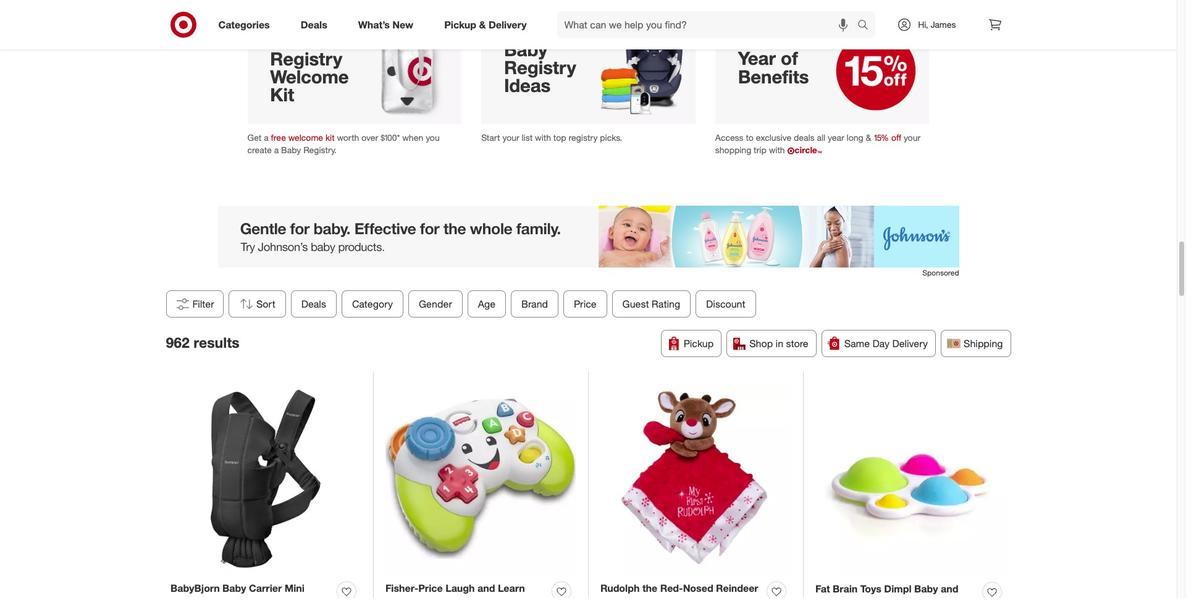 Task type: vqa. For each thing, say whether or not it's contained in the screenshot.
NYE
no



Task type: describe. For each thing, give the bounding box(es) containing it.
toys
[[861, 583, 882, 595]]

the
[[643, 582, 658, 594]]

game
[[386, 596, 413, 598]]

0 horizontal spatial learn
[[436, 596, 463, 598]]

babybjorn baby carrier mini
[[171, 582, 305, 594]]

baby inside baby registry ideas
[[504, 38, 548, 60]]

tm
[[817, 150, 822, 154]]

with for trip
[[769, 144, 785, 155]]

962
[[166, 333, 190, 351]]

2 rudolph from the top
[[601, 596, 640, 598]]

over
[[362, 132, 378, 143]]

categories
[[218, 18, 270, 31]]

what's new link
[[348, 11, 429, 38]]

store
[[786, 337, 809, 350]]

0 horizontal spatial and
[[416, 596, 434, 598]]

962 results
[[166, 333, 239, 351]]

a inside when you create a baby registry.
[[274, 144, 279, 155]]

guest rating button
[[612, 290, 691, 318]]

kit
[[270, 83, 294, 106]]

advertisement region
[[218, 206, 959, 267]]

dimpl
[[884, 583, 912, 595]]

exclusive
[[756, 132, 792, 143]]

search button
[[852, 11, 882, 41]]

baby left "carrier"
[[222, 582, 246, 594]]

start
[[481, 132, 500, 143]]

rudolph the red-nosed reindeer rudolph lovie snuggle blanket soother - christmas image
[[601, 384, 791, 574]]

baby inside fat brain toys dimpl baby and toddler learning toy
[[914, 583, 938, 595]]

babybjorn
[[171, 582, 220, 594]]

what's new
[[358, 18, 413, 31]]

to
[[746, 132, 754, 143]]

carrier
[[249, 582, 282, 594]]

deals link
[[290, 11, 343, 38]]

circle
[[795, 144, 817, 155]]

you
[[426, 132, 440, 143]]

same day delivery
[[844, 337, 928, 350]]

discount button
[[696, 290, 756, 318]]

delivery for same day delivery
[[892, 337, 928, 350]]

same day delivery button
[[822, 330, 936, 357]]

baby inside when you create a baby registry.
[[281, 144, 301, 155]]

pickup & delivery
[[444, 18, 527, 31]]

registry
[[569, 132, 598, 143]]

free registry welcome kit
[[270, 29, 349, 106]]

1 your from the left
[[503, 132, 519, 143]]

controller
[[466, 596, 513, 598]]

pickup & delivery link
[[434, 11, 542, 38]]

brand
[[521, 298, 548, 310]]

get a free welcome kit worth over $100*
[[247, 132, 400, 143]]

shop
[[750, 337, 773, 350]]

access to exclusive deals all year long & 15% off
[[715, 132, 901, 143]]

fisher-
[[386, 582, 418, 594]]

$100*
[[381, 132, 400, 143]]

picks.
[[600, 132, 622, 143]]

gender
[[419, 298, 452, 310]]

fisher-price laugh and learn game and learn controller
[[386, 582, 525, 598]]

What can we help you find? suggestions appear below search field
[[557, 11, 861, 38]]

shop in store button
[[727, 330, 817, 357]]

discount
[[706, 298, 745, 310]]

shop in store
[[750, 337, 809, 350]]

access
[[715, 132, 744, 143]]

fat
[[816, 583, 830, 595]]

laugh
[[446, 582, 475, 594]]

snuggle
[[670, 596, 709, 598]]

toy
[[897, 597, 913, 598]]

sort
[[256, 298, 275, 310]]

trip
[[754, 144, 767, 155]]

price inside "button"
[[574, 298, 596, 310]]

◎ circle tm
[[787, 144, 822, 155]]

category button
[[341, 290, 403, 318]]

pickup for pickup
[[684, 337, 714, 350]]

welcome
[[288, 132, 323, 143]]

guest rating
[[622, 298, 680, 310]]

toddler
[[816, 597, 850, 598]]

learning
[[853, 597, 894, 598]]

1 horizontal spatial and
[[478, 582, 495, 594]]

hi, james
[[918, 19, 956, 30]]

fat brain toys dimpl baby and toddler learning toy
[[816, 583, 959, 598]]

what's
[[358, 18, 390, 31]]

rating
[[651, 298, 680, 310]]

your shopping trip with
[[715, 132, 921, 155]]

results
[[194, 333, 239, 351]]



Task type: locate. For each thing, give the bounding box(es) containing it.
1 horizontal spatial &
[[866, 132, 871, 143]]

and inside fat brain toys dimpl baby and toddler learning toy
[[941, 583, 959, 595]]

0 vertical spatial rudolph
[[601, 582, 640, 594]]

new
[[393, 18, 413, 31]]

0 horizontal spatial your
[[503, 132, 519, 143]]

delivery for pickup & delivery
[[489, 18, 527, 31]]

delivery inside button
[[892, 337, 928, 350]]

all
[[817, 132, 826, 143]]

with inside your shopping trip with
[[769, 144, 785, 155]]

1 horizontal spatial learn
[[498, 582, 525, 594]]

and right dimpl
[[941, 583, 959, 595]]

same
[[844, 337, 870, 350]]

pickup inside button
[[684, 337, 714, 350]]

shipping
[[964, 337, 1003, 350]]

rudolph left the
[[601, 582, 640, 594]]

brand button
[[511, 290, 558, 318]]

babybjorn baby carrier mini link
[[171, 581, 305, 595]]

pickup down discount
[[684, 337, 714, 350]]

0 horizontal spatial with
[[535, 132, 551, 143]]

1 vertical spatial learn
[[436, 596, 463, 598]]

your right "off"
[[904, 132, 921, 143]]

0 horizontal spatial a
[[264, 132, 269, 143]]

mini
[[285, 582, 305, 594]]

1 vertical spatial a
[[274, 144, 279, 155]]

1 vertical spatial with
[[769, 144, 785, 155]]

your inside your shopping trip with
[[904, 132, 921, 143]]

fat brain toys dimpl baby and toddler learning toy image
[[816, 384, 1006, 575], [816, 384, 1006, 575]]

0 horizontal spatial pickup
[[444, 18, 476, 31]]

worth
[[337, 132, 359, 143]]

pickup for pickup & delivery
[[444, 18, 476, 31]]

with right the list
[[535, 132, 551, 143]]

0 horizontal spatial delivery
[[489, 18, 527, 31]]

kit
[[326, 132, 335, 143]]

0 vertical spatial deals
[[301, 18, 327, 31]]

0 vertical spatial &
[[479, 18, 486, 31]]

0 vertical spatial with
[[535, 132, 551, 143]]

1 vertical spatial deals
[[301, 298, 326, 310]]

baby up ideas
[[504, 38, 548, 60]]

your left the list
[[503, 132, 519, 143]]

deals up the welcome
[[301, 18, 327, 31]]

delivery right "day"
[[892, 337, 928, 350]]

shopping
[[715, 144, 751, 155]]

1 horizontal spatial with
[[769, 144, 785, 155]]

with down exclusive
[[769, 144, 785, 155]]

sort button
[[228, 290, 286, 318]]

price left guest
[[574, 298, 596, 310]]

and
[[478, 582, 495, 594], [941, 583, 959, 595], [416, 596, 434, 598]]

guest
[[622, 298, 649, 310]]

reindeer
[[716, 582, 758, 594]]

price inside fisher-price laugh and learn game and learn controller
[[418, 582, 443, 594]]

fisher-price laugh and learn game and learn controller image
[[386, 384, 576, 574], [386, 384, 576, 574]]

1 vertical spatial delivery
[[892, 337, 928, 350]]

and up controller
[[478, 582, 495, 594]]

0 vertical spatial a
[[264, 132, 269, 143]]

fat brain toys dimpl baby and toddler learning toy link
[[816, 582, 977, 598]]

1 horizontal spatial delivery
[[892, 337, 928, 350]]

when you create a baby registry.
[[247, 132, 440, 155]]

age button
[[467, 290, 506, 318]]

shipping button
[[941, 330, 1011, 357]]

babybjorn baby carrier mini image
[[171, 384, 361, 574], [171, 384, 361, 574]]

rudolph left lovie
[[601, 596, 640, 598]]

off
[[891, 132, 901, 143]]

categories link
[[208, 11, 285, 38]]

year of benefits
[[738, 47, 809, 88]]

baby registry ideas
[[504, 38, 576, 97]]

delivery up baby registry ideas
[[489, 18, 527, 31]]

1 horizontal spatial your
[[904, 132, 921, 143]]

0 vertical spatial pickup
[[444, 18, 476, 31]]

baby right dimpl
[[914, 583, 938, 595]]

registry for baby
[[504, 56, 576, 79]]

pickup inside "link"
[[444, 18, 476, 31]]

learn up controller
[[498, 582, 525, 594]]

free
[[270, 29, 308, 51]]

top
[[553, 132, 566, 143]]

baby down the free
[[281, 144, 301, 155]]

list
[[522, 132, 533, 143]]

create
[[247, 144, 272, 155]]

1 vertical spatial &
[[866, 132, 871, 143]]

0 horizontal spatial price
[[418, 582, 443, 594]]

learn down laugh
[[436, 596, 463, 598]]

registry for free
[[270, 47, 342, 70]]

ideas
[[504, 74, 551, 97]]

with for list
[[535, 132, 551, 143]]

0 horizontal spatial registry
[[270, 47, 342, 70]]

day
[[873, 337, 890, 350]]

deals inside button
[[301, 298, 326, 310]]

year
[[828, 132, 844, 143]]

registry.
[[303, 144, 337, 155]]

deals button
[[291, 290, 336, 318]]

age
[[478, 298, 495, 310]]

0 horizontal spatial &
[[479, 18, 486, 31]]

a right get
[[264, 132, 269, 143]]

of
[[781, 47, 798, 69]]

deals right the sort
[[301, 298, 326, 310]]

brain
[[833, 583, 858, 595]]

deals
[[301, 18, 327, 31], [301, 298, 326, 310]]

nosed
[[683, 582, 713, 594]]

15%
[[874, 132, 889, 143]]

0 vertical spatial price
[[574, 298, 596, 310]]

filter
[[192, 298, 214, 310]]

sponsored
[[923, 268, 959, 277]]

1 vertical spatial pickup
[[684, 337, 714, 350]]

1 vertical spatial rudolph
[[601, 596, 640, 598]]

1 horizontal spatial registry
[[504, 56, 576, 79]]

2 horizontal spatial and
[[941, 583, 959, 595]]

deals for deals button
[[301, 298, 326, 310]]

& inside "link"
[[479, 18, 486, 31]]

baby
[[504, 38, 548, 60], [281, 144, 301, 155], [222, 582, 246, 594], [914, 583, 938, 595]]

2 your from the left
[[904, 132, 921, 143]]

1 rudolph from the top
[[601, 582, 640, 594]]

filter button
[[166, 290, 223, 318]]

deals for deals link
[[301, 18, 327, 31]]

deals
[[794, 132, 815, 143]]

1 horizontal spatial price
[[574, 298, 596, 310]]

rudolph the red-nosed reindeer rudolph lovie snuggle blanke link
[[601, 581, 762, 598]]

1 horizontal spatial pickup
[[684, 337, 714, 350]]

registry inside free registry welcome kit
[[270, 47, 342, 70]]

with
[[535, 132, 551, 143], [769, 144, 785, 155]]

search
[[852, 20, 882, 32]]

welcome
[[270, 65, 349, 88]]

benefits
[[738, 65, 809, 88]]

◎
[[787, 147, 795, 154]]

fisher-price laugh and learn game and learn controller link
[[386, 581, 547, 598]]

in
[[776, 337, 783, 350]]

year
[[738, 47, 776, 69]]

start your list with top registry picks.
[[481, 132, 622, 143]]

delivery inside "link"
[[489, 18, 527, 31]]

a down the free
[[274, 144, 279, 155]]

when
[[402, 132, 423, 143]]

pickup button
[[661, 330, 722, 357]]

pickup right new on the top of page
[[444, 18, 476, 31]]

0 vertical spatial delivery
[[489, 18, 527, 31]]

0 vertical spatial learn
[[498, 582, 525, 594]]

and down fisher-
[[416, 596, 434, 598]]

james
[[931, 19, 956, 30]]

gender button
[[408, 290, 462, 318]]

1 horizontal spatial a
[[274, 144, 279, 155]]

price left laugh
[[418, 582, 443, 594]]

registry
[[270, 47, 342, 70], [504, 56, 576, 79]]

get
[[247, 132, 261, 143]]

1 vertical spatial price
[[418, 582, 443, 594]]

&
[[479, 18, 486, 31], [866, 132, 871, 143]]

price button
[[563, 290, 607, 318]]

your
[[503, 132, 519, 143], [904, 132, 921, 143]]

delivery
[[489, 18, 527, 31], [892, 337, 928, 350]]

learn
[[498, 582, 525, 594], [436, 596, 463, 598]]



